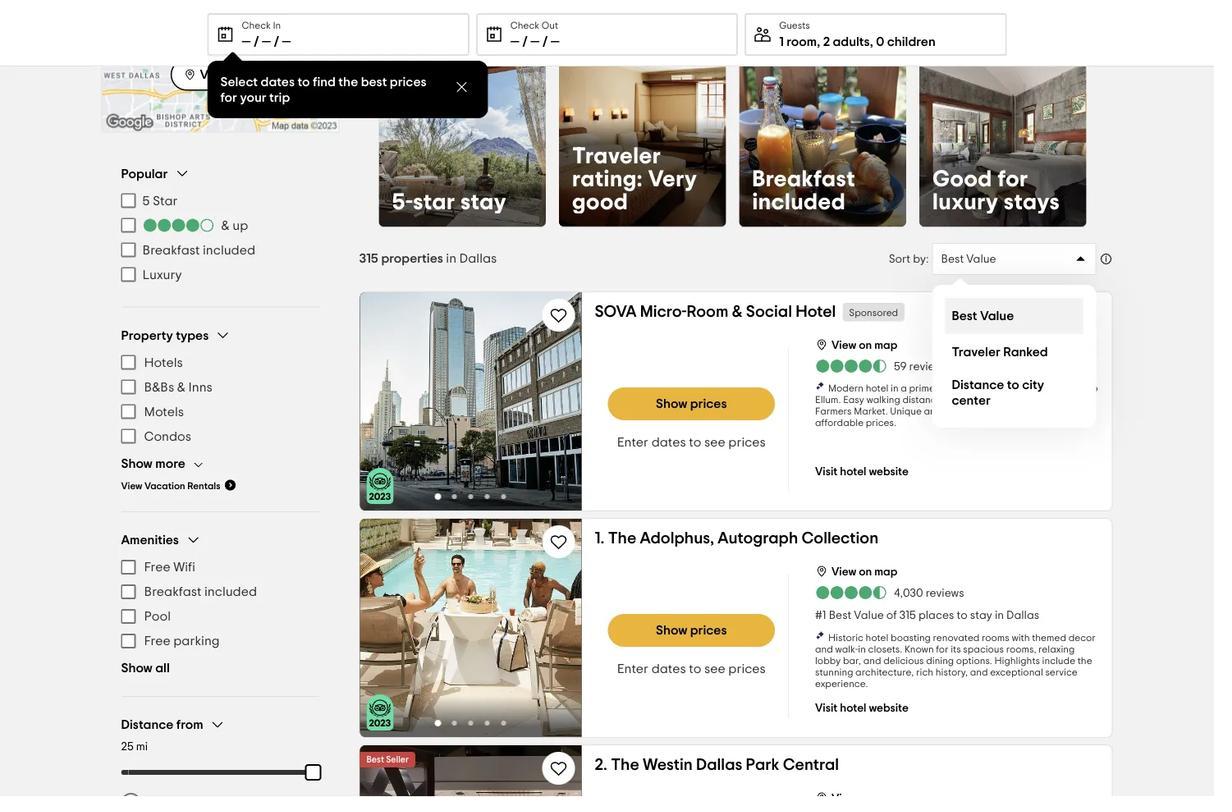 Task type: locate. For each thing, give the bounding box(es) containing it.
central
[[783, 757, 839, 773]]

1 vertical spatial 2023 link
[[367, 695, 394, 731]]

for inside select dates to find the best prices for your trip
[[220, 91, 237, 104]]

1 vertical spatial group
[[121, 327, 320, 492]]

1 save to a trip image from the top
[[549, 305, 569, 325]]

the inside historic hotel boasting renovated rooms with themed decor and walk-in closets. known for its spacious rooms, relaxing lobby bar, and delicious dining options. highlights include the stunning architecture, rich history, and exceptional service experience.
[[1078, 656, 1092, 666]]

2 vertical spatial save to a trip image
[[549, 759, 569, 778]]

value
[[966, 253, 996, 265], [980, 309, 1014, 323], [854, 610, 884, 621]]

1 vertical spatial breakfast included
[[142, 243, 255, 257]]

walk-
[[835, 644, 858, 654]]

for inside good for luxury stays
[[998, 167, 1028, 190]]

, left 2
[[817, 35, 820, 48]]

view on map up 4,030 reviews link on the right bottom of page
[[832, 566, 898, 578]]

traveler inside traveler rating: very good
[[572, 144, 661, 167]]

1 visit from the top
[[815, 466, 838, 478]]

value inside list box
[[980, 309, 1014, 323]]

distance up mi
[[121, 718, 173, 731]]

1 vertical spatial popular
[[121, 167, 168, 180]]

in left out
[[511, 21, 527, 41]]

for right good in the top right of the page
[[998, 167, 1028, 190]]

4.5 of 5 bubbles. 4,030 reviews element
[[815, 585, 964, 601]]

view on map button up "59 reviews" button
[[815, 335, 898, 353]]

/ down out
[[542, 35, 548, 48]]

1.
[[595, 530, 605, 547]]

1 vertical spatial show prices
[[656, 624, 727, 637]]

0 vertical spatial save to a trip image
[[549, 305, 569, 325]]

up
[[233, 219, 248, 232]]

1 inside guests 1 room , 2 adults , 0 children
[[779, 35, 784, 48]]

restaurants,
[[956, 395, 1010, 405]]

hotel up closets.
[[866, 633, 889, 643]]

,
[[817, 35, 820, 48], [870, 35, 873, 48]]

included
[[752, 190, 846, 213], [203, 243, 255, 257], [204, 585, 257, 598]]

sova is well located downtown with easy access to both farmer's market as well as deep ellum! image
[[360, 292, 582, 511]]

2 / from the left
[[274, 35, 279, 48]]

best inside button
[[367, 755, 384, 764]]

best left "seller"
[[367, 755, 384, 764]]

1 horizontal spatial distance
[[952, 378, 1004, 391]]

315 right of
[[900, 610, 916, 621]]

1 carousel of images figure from the top
[[360, 292, 582, 511]]

2 vertical spatial menu
[[121, 555, 320, 653]]

0 vertical spatial value
[[966, 253, 996, 265]]

free
[[144, 561, 170, 574], [144, 635, 170, 648]]

micro-
[[640, 304, 687, 320]]

free for free parking
[[144, 635, 170, 648]]

1 vertical spatial the
[[611, 757, 639, 773]]

rooms,
[[1006, 644, 1036, 654]]

check
[[242, 21, 271, 30], [510, 21, 539, 30]]

menu containing free wifi
[[121, 555, 320, 653]]

menu for property types
[[121, 350, 320, 449]]

good for luxury stays link
[[919, 60, 1087, 227]]

0 vertical spatial the
[[608, 530, 636, 547]]

/ down in
[[274, 35, 279, 48]]

1 vertical spatial visit hotel website
[[815, 703, 909, 714]]

0 vertical spatial view on map button
[[815, 335, 898, 353]]

2 show prices from the top
[[656, 624, 727, 637]]

vacation
[[144, 481, 185, 491]]

0 vertical spatial visit
[[815, 466, 838, 478]]

1 visit hotel website from the top
[[815, 466, 909, 478]]

0 vertical spatial enter dates to see prices
[[617, 436, 766, 449]]

downtown
[[1017, 383, 1063, 393]]

in inside historic hotel boasting renovated rooms with themed decor and walk-in closets. known for its spacious rooms, relaxing lobby bar, and delicious dining options. highlights include the stunning architecture, rich history, and exceptional service experience.
[[858, 644, 866, 654]]

between
[[977, 383, 1015, 393]]

0 vertical spatial popular
[[379, 21, 449, 41]]

deep
[[1074, 383, 1098, 393]]

popular for popular
[[121, 167, 168, 180]]

best right 'by:'
[[941, 253, 964, 265]]

delicious
[[884, 656, 924, 666]]

distance up restaurants,
[[952, 378, 1004, 391]]

to inside the 'distance to city center'
[[1007, 378, 1019, 391]]

0 vertical spatial show prices button
[[608, 387, 775, 420]]

5-star stay link
[[379, 60, 546, 227]]

staff,
[[1010, 406, 1033, 416]]

distance inside group
[[121, 718, 173, 731]]

2 , from the left
[[870, 35, 873, 48]]

0 horizontal spatial traveler
[[572, 144, 661, 167]]

dallas for popular hotels in dallas right now
[[531, 21, 586, 41]]

value up the traveler ranked
[[980, 309, 1014, 323]]

known
[[905, 644, 934, 654]]

0 horizontal spatial check
[[242, 21, 271, 30]]

themed
[[1032, 633, 1066, 643]]

types
[[176, 329, 209, 342]]

2 menu from the top
[[121, 350, 320, 449]]

best inside list box
[[952, 309, 977, 323]]

2 save to a trip image from the top
[[549, 532, 569, 552]]

0 vertical spatial for
[[220, 91, 237, 104]]

2023 link for 59 reviews
[[367, 468, 394, 504]]

2 enter from the top
[[617, 663, 649, 676]]

# 1 best value of 315 places to stay in dallas
[[815, 610, 1039, 621]]

4,030 reviews button
[[815, 585, 964, 601]]

1 vertical spatial visit hotel website link
[[815, 699, 909, 716]]

1 up lobby
[[822, 610, 826, 621]]

1 vertical spatial view on map button
[[815, 562, 898, 580]]

reviews inside button
[[909, 361, 948, 373]]

map up "59 reviews" button
[[874, 340, 898, 351]]

0 vertical spatial on
[[859, 340, 872, 351]]

4 — from the left
[[510, 35, 519, 48]]

stay inside 5-star stay link
[[461, 190, 507, 213]]

0 vertical spatial map
[[231, 68, 257, 81]]

1 horizontal spatial popular
[[379, 21, 449, 41]]

carousel of images figure
[[360, 292, 582, 511], [360, 519, 582, 737]]

distance for distance to city center
[[952, 378, 1004, 391]]

in
[[511, 21, 527, 41], [446, 252, 457, 265], [891, 383, 899, 393], [995, 610, 1004, 621], [858, 644, 866, 654]]

show all button
[[121, 660, 170, 676]]

menu
[[121, 188, 320, 287], [121, 350, 320, 449], [121, 555, 320, 653]]

group containing property types
[[121, 327, 320, 492]]

website for 59
[[869, 466, 909, 478]]

2 group from the top
[[121, 327, 320, 492]]

1 horizontal spatial stay
[[970, 610, 992, 621]]

1 menu from the top
[[121, 188, 320, 287]]

1 vertical spatial the
[[1078, 656, 1092, 666]]

reviews up "places"
[[926, 588, 964, 599]]

3 / from the left
[[522, 35, 528, 48]]

1 / from the left
[[254, 35, 259, 48]]

best value inside list box
[[952, 309, 1014, 323]]

show prices button for 59 reviews
[[608, 387, 775, 420]]

hotel down the "affordable"
[[840, 466, 866, 478]]

in up bar,
[[858, 644, 866, 654]]

popular up '5'
[[121, 167, 168, 180]]

1 , from the left
[[817, 35, 820, 48]]

1 free from the top
[[144, 561, 170, 574]]

value down the luxury
[[966, 253, 996, 265]]

0 vertical spatial dates
[[261, 75, 295, 88]]

1 vertical spatial carousel of images figure
[[360, 519, 582, 737]]

maximum distance slider
[[295, 754, 331, 791]]

visit hotel website link for 4,030
[[815, 699, 909, 716]]

1 show prices button from the top
[[608, 387, 775, 420]]

dallas for 2. the westin dallas park central
[[696, 757, 742, 773]]

2 show prices button from the top
[[608, 614, 775, 647]]

social
[[746, 304, 792, 320]]

the down the decor
[[1078, 656, 1092, 666]]

view on map up "59 reviews" button
[[832, 340, 898, 351]]

1 visit hotel website link from the top
[[815, 463, 909, 479]]

group containing popular
[[121, 165, 320, 287]]

visit down the "affordable"
[[815, 466, 838, 478]]

/ up view map
[[254, 35, 259, 48]]

0 horizontal spatial 315
[[359, 252, 378, 265]]

1 vertical spatial reviews
[[926, 588, 964, 599]]

best value inside popup button
[[941, 253, 996, 265]]

architecture,
[[856, 667, 914, 677]]

now
[[637, 21, 673, 41]]

5 — from the left
[[531, 35, 540, 48]]

hotels
[[144, 356, 183, 369]]

1 see from the top
[[704, 436, 726, 449]]

0 vertical spatial traveler
[[572, 144, 661, 167]]

the inside select dates to find the best prices for your trip
[[339, 75, 358, 88]]

0 vertical spatial group
[[121, 165, 320, 287]]

group
[[121, 165, 320, 287], [121, 327, 320, 492], [121, 532, 320, 676]]

traveler up "good"
[[572, 144, 661, 167]]

for up dining
[[936, 644, 949, 654]]

1 horizontal spatial check
[[510, 21, 539, 30]]

4,030 reviews link
[[815, 585, 964, 601]]

close image
[[454, 79, 470, 95]]

2 vertical spatial dates
[[652, 663, 686, 676]]

hotel up walking
[[866, 383, 889, 393]]

best right #
[[829, 610, 852, 621]]

reviews inside button
[[926, 588, 964, 599]]

traveler for rating:
[[572, 144, 661, 167]]

2 carousel of images figure from the top
[[360, 519, 582, 737]]

2 visit hotel website from the top
[[815, 703, 909, 714]]

1 vertical spatial 1
[[822, 610, 826, 621]]

2 view on map button from the top
[[815, 562, 898, 580]]

1 show prices from the top
[[656, 397, 727, 410]]

1 vertical spatial best value
[[952, 309, 1014, 323]]

stay up 'rooms'
[[970, 610, 992, 621]]

0 vertical spatial show prices
[[656, 397, 727, 410]]

1 vertical spatial enter dates to see prices
[[617, 663, 766, 676]]

dates for 4,030 reviews
[[652, 663, 686, 676]]

2023 link for 4,030 reviews
[[367, 695, 394, 731]]

1 vertical spatial value
[[980, 309, 1014, 323]]

1 vertical spatial save to a trip image
[[549, 532, 569, 552]]

map up 4,030 reviews link on the right bottom of page
[[874, 566, 898, 578]]

popular inside group
[[121, 167, 168, 180]]

dates
[[261, 75, 295, 88], [652, 436, 686, 449], [652, 663, 686, 676]]

free left wifi
[[144, 561, 170, 574]]

2 2023 link from the top
[[367, 695, 394, 731]]

and down deep
[[1067, 395, 1085, 405]]

1 vertical spatial dates
[[652, 436, 686, 449]]

2 vertical spatial group
[[121, 532, 320, 676]]

stay right star
[[461, 190, 507, 213]]

0 vertical spatial reviews
[[909, 361, 948, 373]]

traveler rating: very good
[[572, 144, 697, 213]]

0 vertical spatial see
[[704, 436, 726, 449]]

2 horizontal spatial for
[[998, 167, 1028, 190]]

2. the westin dallas park central
[[595, 757, 839, 773]]

3 — from the left
[[282, 35, 291, 48]]

3 group from the top
[[121, 532, 320, 676]]

1 vertical spatial enter
[[617, 663, 649, 676]]

include
[[1042, 656, 1076, 666]]

1 view on map button from the top
[[815, 335, 898, 353]]

2 visit hotel website link from the top
[[815, 699, 909, 716]]

0 vertical spatial best value
[[941, 253, 996, 265]]

visit hotel website down experience.
[[815, 703, 909, 714]]

distance inside the 'distance to city center'
[[952, 378, 1004, 391]]

reviews up prime
[[909, 361, 948, 373]]

4,030
[[894, 588, 923, 599]]

1 vertical spatial included
[[203, 243, 255, 257]]

4.5 of 5 bubbles. 59 reviews element
[[815, 358, 948, 374]]

2 check from the left
[[510, 21, 539, 30]]

0 vertical spatial 315
[[359, 252, 378, 265]]

1 website from the top
[[869, 466, 909, 478]]

visit hotel website
[[815, 466, 909, 478], [815, 703, 909, 714]]

5
[[142, 194, 150, 207]]

1 horizontal spatial the
[[1078, 656, 1092, 666]]

check inside check in — / — / —
[[242, 21, 271, 30]]

value left of
[[854, 610, 884, 621]]

& left deep
[[1066, 383, 1072, 393]]

historic
[[828, 633, 864, 643]]

value for best value popup button
[[966, 253, 996, 265]]

view on map for 4,030 reviews
[[832, 566, 898, 578]]

& left "inns"
[[177, 381, 186, 394]]

1 horizontal spatial for
[[936, 644, 949, 654]]

best value right 'by:'
[[941, 253, 996, 265]]

view inside button
[[200, 68, 228, 81]]

1 vertical spatial 315
[[900, 610, 916, 621]]

the right 1.
[[608, 530, 636, 547]]

0 horizontal spatial ,
[[817, 35, 820, 48]]

best up the traveler ranked
[[952, 309, 977, 323]]

1 vertical spatial traveler
[[952, 346, 1001, 359]]

/ right hotels
[[522, 35, 528, 48]]

0 vertical spatial website
[[869, 466, 909, 478]]

motels
[[144, 405, 184, 418]]

in inside 'modern hotel in a prime location between downtown & deep ellum. easy walking distance to restaurants, bars, parks, and farmers market. unique ambiance, friendly staff, and affordable prices.'
[[891, 383, 899, 393]]

show prices for 59
[[656, 397, 727, 410]]

center
[[952, 394, 991, 407]]

best value up the traveler ranked
[[952, 309, 1014, 323]]

3 menu from the top
[[121, 555, 320, 653]]

menu containing 5 star
[[121, 188, 320, 287]]

bar image
[[360, 745, 582, 797]]

visit
[[815, 466, 838, 478], [815, 703, 838, 714]]

2 view on map from the top
[[832, 566, 898, 578]]

value inside popup button
[[966, 253, 996, 265]]

trip
[[269, 91, 290, 104]]

affordable
[[815, 418, 864, 428]]

popular hotels in dallas right now
[[379, 21, 673, 41]]

0 vertical spatial 1
[[779, 35, 784, 48]]

in right properties
[[446, 252, 457, 265]]

view on map button down collection
[[815, 562, 898, 580]]

save to a trip image left 2.
[[549, 759, 569, 778]]

0 vertical spatial visit hotel website link
[[815, 463, 909, 479]]

visit hotel website down prices.
[[815, 466, 909, 478]]

2023 link
[[367, 468, 394, 504], [367, 695, 394, 731]]

exceptional
[[990, 667, 1043, 677]]

0 vertical spatial menu
[[121, 188, 320, 287]]

0 horizontal spatial distance
[[121, 718, 173, 731]]

1 vertical spatial free
[[144, 635, 170, 648]]

save to a trip image left sova
[[549, 305, 569, 325]]

/
[[254, 35, 259, 48], [274, 35, 279, 48], [522, 35, 528, 48], [542, 35, 548, 48]]

breakfast included
[[752, 167, 856, 213], [142, 243, 255, 257], [144, 585, 257, 598]]

best value for list box containing best value
[[952, 309, 1014, 323]]

2 enter dates to see prices from the top
[[617, 663, 766, 676]]

1 vertical spatial for
[[998, 167, 1028, 190]]

1 vertical spatial show prices button
[[608, 614, 775, 647]]

315 properties in dallas
[[359, 252, 497, 265]]

0 vertical spatial 2023 link
[[367, 468, 394, 504]]

1 group from the top
[[121, 165, 320, 287]]

on up "59 reviews" button
[[859, 340, 872, 351]]

check in — / — / —
[[242, 21, 291, 48]]

distance
[[952, 378, 1004, 391], [121, 718, 173, 731]]

0 vertical spatial breakfast included
[[752, 167, 856, 213]]

0 horizontal spatial popular
[[121, 167, 168, 180]]

hotel
[[796, 304, 836, 320]]

1 enter dates to see prices from the top
[[617, 436, 766, 449]]

of
[[886, 610, 897, 621]]

sova micro-room & social hotel link
[[595, 302, 836, 322]]

popular up best
[[379, 21, 449, 41]]

in for hotel
[[891, 383, 899, 393]]

website down architecture,
[[869, 703, 909, 714]]

check left out
[[510, 21, 539, 30]]

dates inside select dates to find the best prices for your trip
[[261, 75, 295, 88]]

more
[[155, 457, 185, 470]]

1 horizontal spatial 1
[[822, 610, 826, 621]]

traveler inside list box
[[952, 346, 1001, 359]]

2 visit from the top
[[815, 703, 838, 714]]

visit hotel website link down prices.
[[815, 463, 909, 479]]

2 see from the top
[[704, 663, 726, 676]]

map up the your
[[231, 68, 257, 81]]

0 vertical spatial visit hotel website
[[815, 466, 909, 478]]

good
[[933, 167, 992, 190]]

0 vertical spatial the
[[339, 75, 358, 88]]

carousel of images figure for 4,030
[[360, 519, 582, 737]]

hotel inside historic hotel boasting renovated rooms with themed decor and walk-in closets. known for its spacious rooms, relaxing lobby bar, and delicious dining options. highlights include the stunning architecture, rich history, and exceptional service experience.
[[866, 633, 889, 643]]

select dates to find the best prices for your trip
[[220, 75, 427, 104]]

sova micro-room & social hotel
[[595, 304, 836, 320]]

distance from group
[[121, 717, 331, 797]]

properties
[[381, 252, 443, 265]]

best value button
[[932, 243, 1096, 275]]

& up
[[221, 219, 248, 232]]

luxury
[[142, 268, 182, 281]]

best value for best value popup button
[[941, 253, 996, 265]]

1 vertical spatial map
[[874, 340, 898, 351]]

1 vertical spatial menu
[[121, 350, 320, 449]]

1 view on map from the top
[[832, 340, 898, 351]]

menu containing hotels
[[121, 350, 320, 449]]

rentals
[[187, 481, 220, 491]]

1 vertical spatial on
[[859, 566, 872, 578]]

distance to city center
[[952, 378, 1044, 407]]

save to a trip image left 1.
[[549, 532, 569, 552]]

show inside show all button
[[121, 662, 153, 675]]

2 on from the top
[[859, 566, 872, 578]]

dallas left 'park'
[[696, 757, 742, 773]]

list box containing best value
[[932, 285, 1096, 428]]

carousel of images figure for 59
[[360, 292, 582, 511]]

1 vertical spatial website
[[869, 703, 909, 714]]

rating:
[[572, 167, 643, 190]]

2 website from the top
[[869, 703, 909, 714]]

map inside button
[[231, 68, 257, 81]]

and down "options."
[[970, 667, 988, 677]]

traveler up between
[[952, 346, 1001, 359]]

1 vertical spatial see
[[704, 663, 726, 676]]

315 left properties
[[359, 252, 378, 265]]

1 2023 link from the top
[[367, 468, 394, 504]]

2 vertical spatial included
[[204, 585, 257, 598]]

website down prices.
[[869, 466, 909, 478]]

visit down experience.
[[815, 703, 838, 714]]

0 horizontal spatial the
[[339, 75, 358, 88]]

0 vertical spatial view on map
[[832, 340, 898, 351]]

0 vertical spatial stay
[[461, 190, 507, 213]]

unique
[[890, 406, 922, 416]]

1 vertical spatial visit
[[815, 703, 838, 714]]

1 left room
[[779, 35, 784, 48]]

check for check in — / — / —
[[242, 21, 271, 30]]

0 vertical spatial carousel of images figure
[[360, 292, 582, 511]]

0 horizontal spatial for
[[220, 91, 237, 104]]

check left in
[[242, 21, 271, 30]]

free down pool
[[144, 635, 170, 648]]

historic hotel boasting renovated rooms with themed decor and walk-in closets. known for its spacious rooms, relaxing lobby bar, and delicious dining options. highlights include the stunning architecture, rich history, and exceptional service experience.
[[815, 633, 1096, 689]]

0 horizontal spatial 1
[[779, 35, 784, 48]]

1 — from the left
[[242, 35, 251, 48]]

0 horizontal spatial stay
[[461, 190, 507, 213]]

list box
[[932, 285, 1096, 428]]

visit hotel website link down experience.
[[815, 699, 909, 716]]

&
[[221, 219, 230, 232], [732, 304, 743, 320], [177, 381, 186, 394], [1066, 383, 1072, 393]]

1 horizontal spatial traveler
[[952, 346, 1001, 359]]

see
[[704, 436, 726, 449], [704, 663, 726, 676]]

2 vertical spatial map
[[874, 566, 898, 578]]

best
[[361, 75, 387, 88]]

2 free from the top
[[144, 635, 170, 648]]

dallas
[[531, 21, 586, 41], [459, 252, 497, 265], [1007, 610, 1039, 621], [696, 757, 742, 773]]

show prices for 4,030
[[656, 624, 727, 637]]

the right find
[[339, 75, 358, 88]]

0 vertical spatial enter
[[617, 436, 649, 449]]

1 check from the left
[[242, 21, 271, 30]]

1 vertical spatial distance
[[121, 718, 173, 731]]

2.
[[595, 757, 607, 773]]

market.
[[854, 406, 888, 416]]

star
[[153, 194, 178, 207]]

0 vertical spatial distance
[[952, 378, 1004, 391]]

0 vertical spatial free
[[144, 561, 170, 574]]

check for check out — / — / —
[[510, 21, 539, 30]]

dallas down 5-star stay
[[459, 252, 497, 265]]

check inside check out — / — / —
[[510, 21, 539, 30]]

the right 2.
[[611, 757, 639, 773]]

dallas left right
[[531, 21, 586, 41]]

for down select
[[220, 91, 237, 104]]

map for 4,030 reviews
[[874, 566, 898, 578]]

1 enter from the top
[[617, 436, 649, 449]]

, left 0
[[870, 35, 873, 48]]

1 vertical spatial view on map
[[832, 566, 898, 578]]

in left the a
[[891, 383, 899, 393]]

1 on from the top
[[859, 340, 872, 351]]

1 horizontal spatial ,
[[870, 35, 873, 48]]

save to a trip image
[[549, 305, 569, 325], [549, 532, 569, 552], [549, 759, 569, 778]]

on up 4,030 reviews link on the right bottom of page
[[859, 566, 872, 578]]

good
[[572, 190, 628, 213]]

stays
[[1004, 190, 1060, 213]]

view on map
[[832, 340, 898, 351], [832, 566, 898, 578]]



Task type: describe. For each thing, give the bounding box(es) containing it.
to inside 'modern hotel in a prime location between downtown & deep ellum. easy walking distance to restaurants, bars, parks, and farmers market. unique ambiance, friendly staff, and affordable prices.'
[[944, 395, 953, 405]]

see for 4,030 reviews
[[704, 663, 726, 676]]

to inside select dates to find the best prices for your trip
[[298, 75, 310, 88]]

sort by:
[[889, 253, 929, 265]]

easy
[[843, 395, 864, 405]]

dates for 59 reviews
[[652, 436, 686, 449]]

for inside historic hotel boasting renovated rooms with themed decor and walk-in closets. known for its spacious rooms, relaxing lobby bar, and delicious dining options. highlights include the stunning architecture, rich history, and exceptional service experience.
[[936, 644, 949, 654]]

show more button
[[121, 455, 212, 472]]

1 horizontal spatial 315
[[900, 610, 916, 621]]

lobby
[[815, 656, 841, 666]]

free parking
[[144, 635, 220, 648]]

out
[[542, 21, 558, 30]]

farmers
[[815, 406, 852, 416]]

1 for best
[[822, 610, 826, 621]]

3 save to a trip image from the top
[[549, 759, 569, 778]]

children
[[887, 35, 936, 48]]

2 — from the left
[[262, 35, 271, 48]]

b&bs & inns
[[144, 381, 212, 394]]

view map
[[200, 68, 257, 81]]

dining
[[926, 656, 954, 666]]

popular for popular hotels in dallas right now
[[379, 21, 449, 41]]

visit for 4,030
[[815, 703, 838, 714]]

4 / from the left
[[542, 35, 548, 48]]

best inside popup button
[[941, 253, 964, 265]]

right
[[591, 21, 633, 41]]

59 reviews link
[[815, 358, 948, 374]]

bars,
[[1012, 395, 1035, 405]]

seller
[[386, 755, 409, 764]]

ellum.
[[815, 395, 841, 405]]

in for hotels
[[511, 21, 527, 41]]

59
[[894, 361, 907, 373]]

1 vertical spatial stay
[[970, 610, 992, 621]]

ambiance,
[[924, 406, 972, 416]]

enter dates to see prices for 4,030 reviews
[[617, 663, 766, 676]]

save to a trip image for 59
[[549, 305, 569, 325]]

visit hotel website link for 59
[[815, 463, 909, 479]]

best seller
[[367, 755, 409, 764]]

parks,
[[1037, 395, 1065, 405]]

boasting
[[891, 633, 931, 643]]

ranked
[[1003, 346, 1048, 359]]

view on map button for 4,030 reviews
[[815, 562, 898, 580]]

& left up
[[221, 219, 230, 232]]

0 vertical spatial breakfast
[[752, 167, 856, 190]]

distance
[[903, 395, 942, 405]]

and down parks,
[[1035, 406, 1053, 416]]

2
[[823, 35, 830, 48]]

historic hotel boasting renovated rooms with themed decor and walk-in closets. known for its spacious rooms, relaxing lobby bar, and delicious dining options. highlights include the stunning architecture, rich history, and exceptional service experience. button
[[815, 630, 1099, 690]]

your
[[240, 91, 266, 104]]

service
[[1045, 667, 1078, 677]]

best seller button
[[360, 752, 415, 768]]

dallas for 315 properties in dallas
[[459, 252, 497, 265]]

enter dates to see prices for 59 reviews
[[617, 436, 766, 449]]

reviews for 59 reviews
[[909, 361, 948, 373]]

prime
[[909, 383, 935, 393]]

free for free wifi
[[144, 561, 170, 574]]

visit for 59
[[815, 466, 838, 478]]

experience.
[[815, 679, 868, 689]]

view on map for 59 reviews
[[832, 340, 898, 351]]

rooms
[[982, 633, 1010, 643]]

show more
[[121, 457, 185, 470]]

and up architecture,
[[863, 656, 881, 666]]

breakfast included link
[[739, 60, 906, 227]]

website for 4,030
[[869, 703, 909, 714]]

hotel down experience.
[[840, 703, 866, 714]]

prices inside select dates to find the best prices for your trip
[[390, 75, 427, 88]]

amenities
[[121, 534, 179, 547]]

view map button
[[171, 59, 270, 91]]

the adolphus rooftop pool image
[[360, 519, 582, 737]]

the for the adolphus, autograph collection
[[608, 530, 636, 547]]

wifi
[[173, 561, 195, 574]]

breakfast included inside breakfast included link
[[752, 167, 856, 213]]

places
[[919, 610, 954, 621]]

autograph
[[718, 530, 798, 547]]

enter for 4,030 reviews
[[617, 663, 649, 676]]

property
[[121, 329, 173, 342]]

in for properties
[[446, 252, 457, 265]]

0 vertical spatial included
[[752, 190, 846, 213]]

prices.
[[866, 418, 896, 428]]

2 vertical spatial value
[[854, 610, 884, 621]]

by:
[[913, 253, 929, 265]]

reviews for 4,030 reviews
[[926, 588, 964, 599]]

show all
[[121, 662, 170, 675]]

adults
[[833, 35, 870, 48]]

modern
[[828, 383, 864, 393]]

very
[[648, 167, 697, 190]]

park
[[746, 757, 779, 773]]

from
[[176, 718, 203, 731]]

0
[[876, 35, 884, 48]]

closets.
[[868, 644, 902, 654]]

& right 'room'
[[732, 304, 743, 320]]

visit hotel website for 59 reviews
[[815, 466, 909, 478]]

hotels
[[453, 21, 507, 41]]

options.
[[956, 656, 992, 666]]

history,
[[936, 667, 968, 677]]

good for luxury stays
[[933, 167, 1060, 213]]

distance for distance from
[[121, 718, 173, 731]]

traveler for ranked
[[952, 346, 1001, 359]]

inns
[[188, 381, 212, 394]]

relaxing
[[1039, 644, 1075, 654]]

1 for room
[[779, 35, 784, 48]]

view vacation rentals link
[[121, 478, 237, 492]]

see for 59 reviews
[[704, 436, 726, 449]]

2 vertical spatial breakfast included
[[144, 585, 257, 598]]

1 vertical spatial breakfast
[[142, 243, 200, 257]]

its
[[951, 644, 961, 654]]

save to a trip image for 4,030
[[549, 532, 569, 552]]

hotel inside 'modern hotel in a prime location between downtown & deep ellum. easy walking distance to restaurants, bars, parks, and farmers market. unique ambiance, friendly staff, and affordable prices.'
[[866, 383, 889, 393]]

dallas up 'with'
[[1007, 610, 1039, 621]]

the for the westin dallas park central
[[611, 757, 639, 773]]

enter for 59 reviews
[[617, 436, 649, 449]]

find
[[313, 75, 336, 88]]

view on map button for 59 reviews
[[815, 335, 898, 353]]

on for 59
[[859, 340, 872, 351]]

menu for amenities
[[121, 555, 320, 653]]

2 vertical spatial breakfast
[[144, 585, 202, 598]]

4.0 of 5 bubbles image
[[142, 219, 215, 232]]

city
[[1022, 378, 1044, 391]]

highlights
[[995, 656, 1040, 666]]

adolphus,
[[640, 530, 714, 547]]

59 reviews
[[894, 361, 948, 373]]

sova
[[595, 304, 637, 320]]

in up 'rooms'
[[995, 610, 1004, 621]]

& inside 'modern hotel in a prime location between downtown & deep ellum. easy walking distance to restaurants, bars, parks, and farmers market. unique ambiance, friendly staff, and affordable prices.'
[[1066, 383, 1072, 393]]

view vacation rentals
[[121, 481, 220, 491]]

group containing amenities
[[121, 532, 320, 676]]

map for 59 reviews
[[874, 340, 898, 351]]

6 — from the left
[[551, 35, 560, 48]]

star
[[413, 190, 455, 213]]

westin
[[643, 757, 693, 773]]

rich
[[916, 667, 934, 677]]

on for 4,030
[[859, 566, 872, 578]]

show inside show more dropdown button
[[121, 457, 153, 470]]

show prices button for 4,030 reviews
[[608, 614, 775, 647]]

view inside group
[[121, 481, 142, 491]]

5 star
[[142, 194, 178, 207]]

walking
[[866, 395, 900, 405]]

visit hotel website for 4,030 reviews
[[815, 703, 909, 714]]

value for list box containing best value
[[980, 309, 1014, 323]]

and up lobby
[[815, 644, 833, 654]]

with
[[1012, 633, 1030, 643]]

guests
[[779, 21, 810, 30]]

stunning
[[815, 667, 853, 677]]



Task type: vqa. For each thing, say whether or not it's contained in the screenshot.
the top STAY
yes



